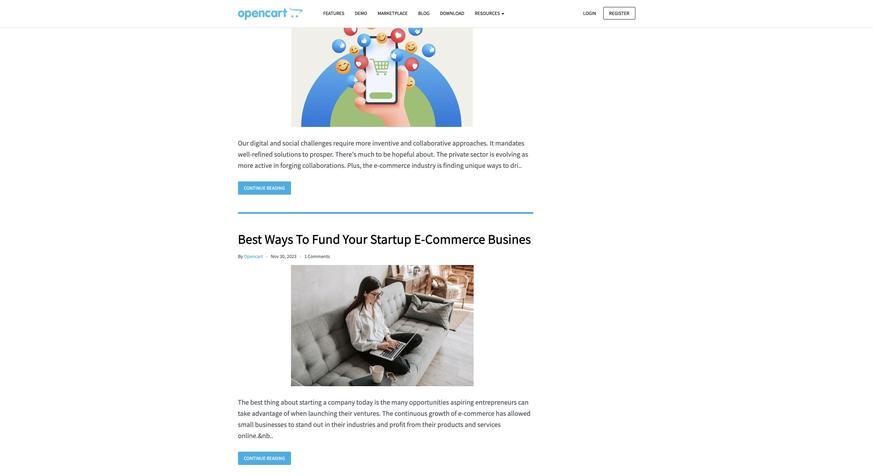 Task type: vqa. For each thing, say whether or not it's contained in the screenshot.
rightmost e-
yes



Task type: locate. For each thing, give the bounding box(es) containing it.
more up much
[[356, 139, 371, 147]]

2 horizontal spatial the
[[436, 150, 447, 159]]

it
[[490, 139, 494, 147]]

1 horizontal spatial the
[[381, 398, 390, 407]]

products
[[437, 420, 463, 429]]

continue
[[244, 185, 266, 191], [244, 456, 266, 462]]

unique
[[465, 161, 486, 170]]

0 horizontal spatial is
[[374, 398, 379, 407]]

services
[[477, 420, 501, 429]]

best ways to fund your startup e-commerce busines
[[238, 231, 531, 248]]

the best thing about starting a company today is the many opportunities aspiring entrepreneurs can take advantage of when launching their ventures. the continuous growth of e-commerce has allowed small businesses to stand out in their industries and profit from their products and services online.&nb..
[[238, 398, 531, 440]]

the up take
[[238, 398, 249, 407]]

to left stand
[[288, 420, 294, 429]]

mandates
[[495, 139, 524, 147]]

1 vertical spatial continue reading
[[244, 456, 285, 462]]

2 vertical spatial is
[[374, 398, 379, 407]]

commerce up services
[[464, 409, 495, 418]]

1 vertical spatial continue reading link
[[238, 452, 291, 465]]

there's
[[335, 150, 357, 159]]

continue reading link down online.&nb..
[[238, 452, 291, 465]]

1 vertical spatial more
[[238, 161, 253, 170]]

1 vertical spatial commerce
[[464, 409, 495, 418]]

2 continue reading from the top
[[244, 456, 285, 462]]

download
[[440, 10, 464, 16]]

digital
[[250, 139, 268, 147]]

features link
[[318, 7, 350, 20]]

require
[[333, 139, 354, 147]]

resources link
[[470, 7, 510, 20]]

their down launching
[[332, 420, 345, 429]]

1 vertical spatial continue
[[244, 456, 266, 462]]

the
[[436, 150, 447, 159], [238, 398, 249, 407], [382, 409, 393, 418]]

30,
[[280, 253, 286, 260]]

resources
[[475, 10, 501, 16]]

0 vertical spatial in
[[273, 161, 279, 170]]

and left social
[[270, 139, 281, 147]]

1 comments
[[304, 253, 330, 260]]

continue reading for 1st the "continue reading" link from the top of the page
[[244, 185, 285, 191]]

0 vertical spatial the
[[363, 161, 373, 170]]

of
[[284, 409, 289, 418], [451, 409, 457, 418]]

finding
[[443, 161, 464, 170]]

startup
[[370, 231, 411, 248]]

the inside our digital and social challenges require more inventive and collaborative approaches. it mandates well-refined solutions to prosper. there's much to be hopeful about. the private sector is evolving as more active in forging collaborations. plus, the e-commerce industry is finding unique ways to dri..
[[363, 161, 373, 170]]

comments
[[308, 253, 330, 260]]

continue for 2nd the "continue reading" link from the top
[[244, 456, 266, 462]]

commerce down be
[[380, 161, 410, 170]]

industries
[[347, 420, 376, 429]]

0 vertical spatial continue reading link
[[238, 182, 291, 195]]

0 vertical spatial continue reading
[[244, 185, 285, 191]]

continue down active on the left of the page
[[244, 185, 266, 191]]

is down it
[[490, 150, 494, 159]]

reading
[[267, 185, 285, 191], [267, 456, 285, 462]]

busines
[[488, 231, 531, 248]]

to
[[302, 150, 308, 159], [376, 150, 382, 159], [503, 161, 509, 170], [288, 420, 294, 429]]

advantage
[[252, 409, 282, 418]]

starting
[[299, 398, 322, 407]]

2 of from the left
[[451, 409, 457, 418]]

industry
[[412, 161, 436, 170]]

1 vertical spatial in
[[325, 420, 330, 429]]

reading down online.&nb..
[[267, 456, 285, 462]]

1 horizontal spatial the
[[382, 409, 393, 418]]

1 reading from the top
[[267, 185, 285, 191]]

e- down the aspiring
[[458, 409, 464, 418]]

e-
[[414, 231, 425, 248]]

about.
[[416, 150, 435, 159]]

prosper.
[[310, 150, 334, 159]]

more down well-
[[238, 161, 253, 170]]

1 continue reading from the top
[[244, 185, 285, 191]]

1 horizontal spatial commerce
[[464, 409, 495, 418]]

0 vertical spatial more
[[356, 139, 371, 147]]

continue for 1st the "continue reading" link from the top of the page
[[244, 185, 266, 191]]

0 horizontal spatial more
[[238, 161, 253, 170]]

1 continue reading link from the top
[[238, 182, 291, 195]]

1 vertical spatial the
[[381, 398, 390, 407]]

commerce inside our digital and social challenges require more inventive and collaborative approaches. it mandates well-refined solutions to prosper. there's much to be hopeful about. the private sector is evolving as more active in forging collaborations. plus, the e-commerce industry is finding unique ways to dri..
[[380, 161, 410, 170]]

0 vertical spatial the
[[436, 150, 447, 159]]

1 vertical spatial reading
[[267, 456, 285, 462]]

continue reading link down active on the left of the page
[[238, 182, 291, 195]]

their
[[339, 409, 352, 418], [332, 420, 345, 429], [422, 420, 436, 429]]

0 horizontal spatial of
[[284, 409, 289, 418]]

continue reading link
[[238, 182, 291, 195], [238, 452, 291, 465]]

plus,
[[347, 161, 362, 170]]

register
[[609, 10, 629, 16]]

best
[[250, 398, 263, 407]]

businesses
[[255, 420, 287, 429]]

opencart
[[244, 253, 263, 260]]

1 vertical spatial the
[[238, 398, 249, 407]]

the down the 'collaborative' on the top of the page
[[436, 150, 447, 159]]

the up the profit
[[382, 409, 393, 418]]

e- inside our digital and social challenges require more inventive and collaborative approaches. it mandates well-refined solutions to prosper. there's much to be hopeful about. the private sector is evolving as more active in forging collaborations. plus, the e-commerce industry is finding unique ways to dri..
[[374, 161, 380, 170]]

continue reading
[[244, 185, 285, 191], [244, 456, 285, 462]]

is right today
[[374, 398, 379, 407]]

more
[[356, 139, 371, 147], [238, 161, 253, 170]]

1 continue from the top
[[244, 185, 266, 191]]

the inside our digital and social challenges require more inventive and collaborative approaches. it mandates well-refined solutions to prosper. there's much to be hopeful about. the private sector is evolving as more active in forging collaborations. plus, the e-commerce industry is finding unique ways to dri..
[[436, 150, 447, 159]]

of up products
[[451, 409, 457, 418]]

out
[[313, 420, 323, 429]]

blog
[[418, 10, 430, 16]]

to left be
[[376, 150, 382, 159]]

ways
[[265, 231, 293, 248]]

active
[[255, 161, 272, 170]]

continue down online.&nb..
[[244, 456, 266, 462]]

0 horizontal spatial the
[[363, 161, 373, 170]]

demo
[[355, 10, 367, 16]]

2 horizontal spatial is
[[490, 150, 494, 159]]

e-
[[374, 161, 380, 170], [458, 409, 464, 418]]

2 vertical spatial the
[[382, 409, 393, 418]]

is
[[490, 150, 494, 159], [437, 161, 442, 170], [374, 398, 379, 407]]

the down much
[[363, 161, 373, 170]]

inventive
[[372, 139, 399, 147]]

reading down active on the left of the page
[[267, 185, 285, 191]]

0 vertical spatial e-
[[374, 161, 380, 170]]

0 vertical spatial commerce
[[380, 161, 410, 170]]

demo link
[[350, 7, 372, 20]]

e- down much
[[374, 161, 380, 170]]

company
[[328, 398, 355, 407]]

1 vertical spatial is
[[437, 161, 442, 170]]

1 horizontal spatial in
[[325, 420, 330, 429]]

continue reading down online.&nb..
[[244, 456, 285, 462]]

in
[[273, 161, 279, 170], [325, 420, 330, 429]]

opportunities
[[409, 398, 449, 407]]

of down "about"
[[284, 409, 289, 418]]

blog link
[[413, 7, 435, 20]]

0 horizontal spatial e-
[[374, 161, 380, 170]]

best ways to fund your startup e-commerce busines link
[[238, 231, 533, 248]]

1 horizontal spatial e-
[[458, 409, 464, 418]]

opencart link
[[244, 253, 263, 260]]

many
[[392, 398, 408, 407]]

fund
[[312, 231, 340, 248]]

the left many
[[381, 398, 390, 407]]

1 horizontal spatial of
[[451, 409, 457, 418]]

0 vertical spatial reading
[[267, 185, 285, 191]]

1 vertical spatial e-
[[458, 409, 464, 418]]

0 vertical spatial continue
[[244, 185, 266, 191]]

register link
[[603, 7, 635, 19]]

forging
[[280, 161, 301, 170]]

in right out
[[325, 420, 330, 429]]

and
[[270, 139, 281, 147], [401, 139, 412, 147], [377, 420, 388, 429], [465, 420, 476, 429]]

in right active on the left of the page
[[273, 161, 279, 170]]

is left finding
[[437, 161, 442, 170]]

0 horizontal spatial commerce
[[380, 161, 410, 170]]

2 reading from the top
[[267, 456, 285, 462]]

2 continue from the top
[[244, 456, 266, 462]]

continue reading down active on the left of the page
[[244, 185, 285, 191]]

0 horizontal spatial in
[[273, 161, 279, 170]]



Task type: describe. For each thing, give the bounding box(es) containing it.
evolving
[[496, 150, 520, 159]]

opencart - blog image
[[238, 7, 302, 20]]

small
[[238, 420, 254, 429]]

collaborative
[[413, 139, 451, 147]]

solutions
[[274, 150, 301, 159]]

when
[[291, 409, 307, 418]]

collaborations.
[[302, 161, 346, 170]]

nov
[[271, 253, 279, 260]]

continue reading for 2nd the "continue reading" link from the top
[[244, 456, 285, 462]]

0 horizontal spatial the
[[238, 398, 249, 407]]

launching
[[308, 409, 337, 418]]

e-commerce success: impact of partnerships & social commerce for maximum growth image
[[238, 6, 527, 127]]

about
[[281, 398, 298, 407]]

ventures.
[[354, 409, 381, 418]]

marketplace link
[[372, 7, 413, 20]]

your
[[343, 231, 368, 248]]

hopeful
[[392, 150, 415, 159]]

0 vertical spatial is
[[490, 150, 494, 159]]

much
[[358, 150, 375, 159]]

commerce
[[425, 231, 485, 248]]

and left services
[[465, 420, 476, 429]]

best ways to fund your startup e-commerce busines image
[[238, 265, 527, 386]]

download link
[[435, 7, 470, 20]]

continuous
[[395, 409, 427, 418]]

2023
[[287, 253, 297, 260]]

by opencart
[[238, 253, 263, 260]]

online.&nb..
[[238, 431, 273, 440]]

challenges
[[301, 139, 332, 147]]

marketplace
[[378, 10, 408, 16]]

growth
[[429, 409, 450, 418]]

ways
[[487, 161, 502, 170]]

allowed
[[508, 409, 531, 418]]

reading for 2nd the "continue reading" link from the top
[[267, 456, 285, 462]]

nov 30, 2023
[[271, 253, 297, 260]]

2 continue reading link from the top
[[238, 452, 291, 465]]

can
[[518, 398, 529, 407]]

as
[[522, 150, 528, 159]]

today
[[356, 398, 373, 407]]

login link
[[577, 7, 602, 19]]

the inside the best thing about starting a company today is the many opportunities aspiring entrepreneurs can take advantage of when launching their ventures. the continuous growth of e-commerce has allowed small businesses to stand out in their industries and profit from their products and services online.&nb..
[[381, 398, 390, 407]]

1 of from the left
[[284, 409, 289, 418]]

social
[[282, 139, 299, 147]]

and left the profit
[[377, 420, 388, 429]]

to
[[296, 231, 309, 248]]

and up the hopeful
[[401, 139, 412, 147]]

profit
[[390, 420, 406, 429]]

reading for 1st the "continue reading" link from the top of the page
[[267, 185, 285, 191]]

thing
[[264, 398, 279, 407]]

dri..
[[510, 161, 522, 170]]

has
[[496, 409, 506, 418]]

stand
[[296, 420, 312, 429]]

is inside the best thing about starting a company today is the many opportunities aspiring entrepreneurs can take advantage of when launching their ventures. the continuous growth of e-commerce has allowed small businesses to stand out in their industries and profit from their products and services online.&nb..
[[374, 398, 379, 407]]

their down company
[[339, 409, 352, 418]]

1
[[304, 253, 307, 260]]

to down challenges
[[302, 150, 308, 159]]

approaches.
[[453, 139, 488, 147]]

in inside our digital and social challenges require more inventive and collaborative approaches. it mandates well-refined solutions to prosper. there's much to be hopeful about. the private sector is evolving as more active in forging collaborations. plus, the e-commerce industry is finding unique ways to dri..
[[273, 161, 279, 170]]

commerce inside the best thing about starting a company today is the many opportunities aspiring entrepreneurs can take advantage of when launching their ventures. the continuous growth of e-commerce has allowed small businesses to stand out in their industries and profit from their products and services online.&nb..
[[464, 409, 495, 418]]

sector
[[470, 150, 488, 159]]

private
[[449, 150, 469, 159]]

refined
[[252, 150, 273, 159]]

login
[[583, 10, 596, 16]]

in inside the best thing about starting a company today is the many opportunities aspiring entrepreneurs can take advantage of when launching their ventures. the continuous growth of e-commerce has allowed small businesses to stand out in their industries and profit from their products and services online.&nb..
[[325, 420, 330, 429]]

by
[[238, 253, 243, 260]]

aspiring
[[451, 398, 474, 407]]

a
[[323, 398, 327, 407]]

to left the dri.. at the top of page
[[503, 161, 509, 170]]

features
[[323, 10, 344, 16]]

1 horizontal spatial more
[[356, 139, 371, 147]]

our
[[238, 139, 249, 147]]

best
[[238, 231, 262, 248]]

entrepreneurs
[[475, 398, 517, 407]]

well-
[[238, 150, 252, 159]]

1 horizontal spatial is
[[437, 161, 442, 170]]

e- inside the best thing about starting a company today is the many opportunities aspiring entrepreneurs can take advantage of when launching their ventures. the continuous growth of e-commerce has allowed small businesses to stand out in their industries and profit from their products and services online.&nb..
[[458, 409, 464, 418]]

their down growth
[[422, 420, 436, 429]]

be
[[383, 150, 391, 159]]

to inside the best thing about starting a company today is the many opportunities aspiring entrepreneurs can take advantage of when launching their ventures. the continuous growth of e-commerce has allowed small businesses to stand out in their industries and profit from their products and services online.&nb..
[[288, 420, 294, 429]]

from
[[407, 420, 421, 429]]

take
[[238, 409, 250, 418]]

our digital and social challenges require more inventive and collaborative approaches. it mandates well-refined solutions to prosper. there's much to be hopeful about. the private sector is evolving as more active in forging collaborations. plus, the e-commerce industry is finding unique ways to dri..
[[238, 139, 528, 170]]



